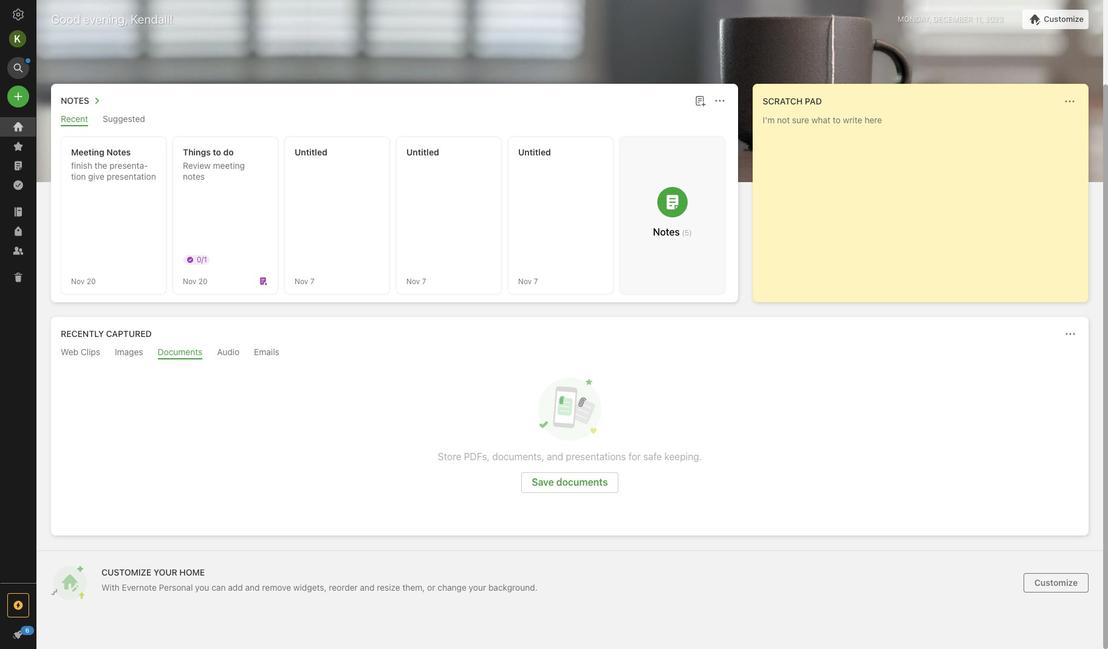Task type: locate. For each thing, give the bounding box(es) containing it.
0 horizontal spatial and
[[245, 583, 260, 593]]

2 tab list from the top
[[53, 347, 1087, 360]]

and inside the documents 'tab panel'
[[547, 452, 564, 463]]

things to do review meeting notes
[[183, 147, 245, 182]]

3 7 from the left
[[534, 277, 538, 286]]

0 horizontal spatial notes
[[61, 95, 89, 106]]

home image
[[11, 120, 26, 134]]

0 horizontal spatial nov 7
[[295, 277, 315, 286]]

notes
[[61, 95, 89, 106], [107, 147, 131, 157], [653, 227, 680, 238]]

20
[[87, 277, 96, 286], [199, 277, 208, 286]]

0 horizontal spatial more actions image
[[713, 94, 727, 108]]

audio
[[217, 347, 240, 357]]

store
[[438, 452, 462, 463]]

2 horizontal spatial nov 7
[[518, 277, 538, 286]]

finish
[[71, 160, 92, 171]]

your
[[154, 568, 177, 578]]

0 horizontal spatial untitled
[[295, 147, 328, 157]]

2 horizontal spatial untitled
[[518, 147, 551, 157]]

notes up recent
[[61, 95, 89, 106]]

0 vertical spatial notes
[[61, 95, 89, 106]]

nov 7
[[295, 277, 315, 286], [407, 277, 426, 286], [518, 277, 538, 286]]

click to expand image
[[31, 627, 40, 642]]

notes inside meeting notes finish the presenta tion give presentation
[[107, 147, 131, 157]]

and left resize
[[360, 583, 375, 593]]

notes for notes
[[61, 95, 89, 106]]

1 vertical spatial notes
[[107, 147, 131, 157]]

0 horizontal spatial 20
[[87, 277, 96, 286]]

5
[[685, 229, 690, 238]]

2 untitled from the left
[[407, 147, 439, 157]]

)
[[690, 229, 692, 238]]

1 horizontal spatial notes
[[107, 147, 131, 157]]

customize your home with evernote personal you can add and remove widgets, reorder and resize them, or change your background.
[[102, 568, 538, 593]]

1 horizontal spatial nov 7
[[407, 277, 426, 286]]

things
[[183, 147, 211, 157]]

web clips
[[61, 347, 100, 357]]

20 down 0/1
[[199, 277, 208, 286]]

1 tab list from the top
[[53, 114, 736, 126]]

6
[[25, 627, 29, 635]]

notes inside "button"
[[61, 95, 89, 106]]

20 up recently
[[87, 277, 96, 286]]

them,
[[403, 583, 425, 593]]

0 horizontal spatial 7
[[310, 277, 315, 286]]

recent tab panel
[[51, 126, 738, 303]]

0/1
[[197, 255, 207, 264]]

nov 20 down 0/1
[[183, 277, 208, 286]]

customize
[[1044, 14, 1084, 24], [1035, 578, 1078, 588]]

documents,
[[493, 452, 545, 463]]

or
[[427, 583, 436, 593]]

background.
[[489, 583, 538, 593]]

kendall!
[[131, 12, 173, 26]]

4 nov from the left
[[407, 277, 420, 286]]

1 vertical spatial tab list
[[53, 347, 1087, 360]]

1 7 from the left
[[310, 277, 315, 286]]

add
[[228, 583, 243, 593]]

keeping.
[[665, 452, 702, 463]]

good
[[51, 12, 80, 26]]

1 horizontal spatial more actions image
[[1064, 327, 1078, 342]]

tab list for recently captured
[[53, 347, 1087, 360]]

tab list for notes
[[53, 114, 736, 126]]

1 vertical spatial customize
[[1035, 578, 1078, 588]]

emails
[[254, 347, 279, 357]]

can
[[212, 583, 226, 593]]

2 nov 7 from the left
[[407, 277, 426, 286]]

give
[[88, 171, 104, 182]]

store pdfs, documents, and presentations for safe keeping.
[[438, 452, 702, 463]]

documents tab
[[158, 347, 203, 360]]

1 nov from the left
[[71, 277, 85, 286]]

meeting
[[213, 160, 245, 171]]

(
[[682, 229, 685, 238]]

1 nov 7 from the left
[[295, 277, 315, 286]]

11,
[[975, 15, 984, 24]]

audio tab
[[217, 347, 240, 360]]

notes left (
[[653, 227, 680, 238]]

notes up presenta
[[107, 147, 131, 157]]

personal
[[159, 583, 193, 593]]

1 vertical spatial more actions image
[[1064, 327, 1078, 342]]

notes ( 5 )
[[653, 227, 692, 238]]

0 horizontal spatial nov 20
[[71, 277, 96, 286]]

suggested
[[103, 114, 145, 124]]

more actions image
[[1063, 94, 1078, 109]]

presentations
[[566, 452, 626, 463]]

presentation
[[107, 171, 156, 182]]

scratch pad button
[[761, 94, 822, 109]]

2023
[[986, 15, 1004, 24]]

1 horizontal spatial 20
[[199, 277, 208, 286]]

upgrade image
[[11, 599, 26, 613]]

tab list containing recent
[[53, 114, 736, 126]]

More actions field
[[712, 92, 729, 109], [1062, 93, 1079, 110], [1063, 326, 1080, 343]]

2 horizontal spatial 7
[[534, 277, 538, 286]]

1 horizontal spatial 7
[[422, 277, 426, 286]]

customize button
[[1023, 10, 1089, 29], [1024, 574, 1089, 593]]

1 horizontal spatial nov 20
[[183, 277, 208, 286]]

2 7 from the left
[[422, 277, 426, 286]]

suggested tab
[[103, 114, 145, 126]]

0 vertical spatial tab list
[[53, 114, 736, 126]]

more actions image
[[713, 94, 727, 108], [1064, 327, 1078, 342]]

2 horizontal spatial and
[[547, 452, 564, 463]]

Help and Learning task checklist field
[[0, 625, 36, 645]]

2 horizontal spatial notes
[[653, 227, 680, 238]]

nov
[[71, 277, 85, 286], [183, 277, 196, 286], [295, 277, 308, 286], [407, 277, 420, 286], [518, 277, 532, 286]]

and
[[547, 452, 564, 463], [245, 583, 260, 593], [360, 583, 375, 593]]

1 horizontal spatial untitled
[[407, 147, 439, 157]]

home
[[180, 568, 205, 578]]

monday,
[[898, 15, 931, 24]]

and right add
[[245, 583, 260, 593]]

notes
[[183, 171, 205, 182]]

nov 20
[[71, 277, 96, 286], [183, 277, 208, 286]]

for
[[629, 452, 641, 463]]

7
[[310, 277, 315, 286], [422, 277, 426, 286], [534, 277, 538, 286]]

clips
[[81, 347, 100, 357]]

save documents
[[532, 477, 608, 488]]

untitled
[[295, 147, 328, 157], [407, 147, 439, 157], [518, 147, 551, 157]]

nov 20 up recently
[[71, 277, 96, 286]]

tab list containing web clips
[[53, 347, 1087, 360]]

pad
[[805, 96, 822, 106]]

tab list
[[53, 114, 736, 126], [53, 347, 1087, 360]]

and up save
[[547, 452, 564, 463]]

2 vertical spatial notes
[[653, 227, 680, 238]]

tree
[[0, 117, 36, 583]]

december
[[933, 15, 973, 24]]

with
[[102, 583, 120, 593]]

3 untitled from the left
[[518, 147, 551, 157]]

1 nov 20 from the left
[[71, 277, 96, 286]]



Task type: vqa. For each thing, say whether or not it's contained in the screenshot.
now related to Just
no



Task type: describe. For each thing, give the bounding box(es) containing it.
notes for notes ( 5 )
[[653, 227, 680, 238]]

1 vertical spatial customize button
[[1024, 574, 1089, 593]]

more actions field for scratch pad
[[1062, 93, 1079, 110]]

documents tab panel
[[51, 360, 1089, 536]]

review
[[183, 160, 211, 171]]

0 vertical spatial customize
[[1044, 14, 1084, 24]]

Account field
[[0, 27, 36, 51]]

5 nov from the left
[[518, 277, 532, 286]]

widgets,
[[294, 583, 327, 593]]

Start writing… text field
[[763, 115, 1088, 292]]

you
[[195, 583, 209, 593]]

change
[[438, 583, 467, 593]]

monday, december 11, 2023
[[898, 15, 1004, 24]]

notes button
[[58, 94, 104, 108]]

to
[[213, 147, 221, 157]]

meeting
[[71, 147, 104, 157]]

scratch
[[763, 96, 803, 106]]

0 vertical spatial more actions image
[[713, 94, 727, 108]]

0 vertical spatial customize button
[[1023, 10, 1089, 29]]

more actions field for recently captured
[[1063, 326, 1080, 343]]

1 20 from the left
[[87, 277, 96, 286]]

tion
[[71, 160, 148, 182]]

save
[[532, 477, 554, 488]]

do
[[223, 147, 234, 157]]

more actions image inside field
[[1064, 327, 1078, 342]]

pdfs,
[[464, 452, 490, 463]]

1 untitled from the left
[[295, 147, 328, 157]]

recent
[[61, 114, 88, 124]]

save documents button
[[522, 473, 619, 494]]

meeting notes finish the presenta tion give presentation
[[71, 147, 156, 182]]

account image
[[9, 30, 26, 47]]

recently captured
[[61, 329, 152, 339]]

customize
[[102, 568, 151, 578]]

documents
[[158, 347, 203, 357]]

2 nov from the left
[[183, 277, 196, 286]]

emails tab
[[254, 347, 279, 360]]

recently
[[61, 329, 104, 339]]

2 20 from the left
[[199, 277, 208, 286]]

evening,
[[83, 12, 128, 26]]

3 nov from the left
[[295, 277, 308, 286]]

reorder
[[329, 583, 358, 593]]

web clips tab
[[61, 347, 100, 360]]

good evening, kendall!
[[51, 12, 173, 26]]

3 nov 7 from the left
[[518, 277, 538, 286]]

settings image
[[11, 7, 26, 22]]

scratch pad
[[763, 96, 822, 106]]

recent tab
[[61, 114, 88, 126]]

your
[[469, 583, 486, 593]]

recently captured button
[[58, 327, 152, 342]]

the
[[95, 160, 107, 171]]

1 horizontal spatial and
[[360, 583, 375, 593]]

presenta
[[110, 160, 148, 171]]

safe
[[644, 452, 662, 463]]

web
[[61, 347, 78, 357]]

evernote
[[122, 583, 157, 593]]

captured
[[106, 329, 152, 339]]

images
[[115, 347, 143, 357]]

documents
[[557, 477, 608, 488]]

2 nov 20 from the left
[[183, 277, 208, 286]]

images tab
[[115, 347, 143, 360]]

resize
[[377, 583, 400, 593]]

remove
[[262, 583, 291, 593]]



